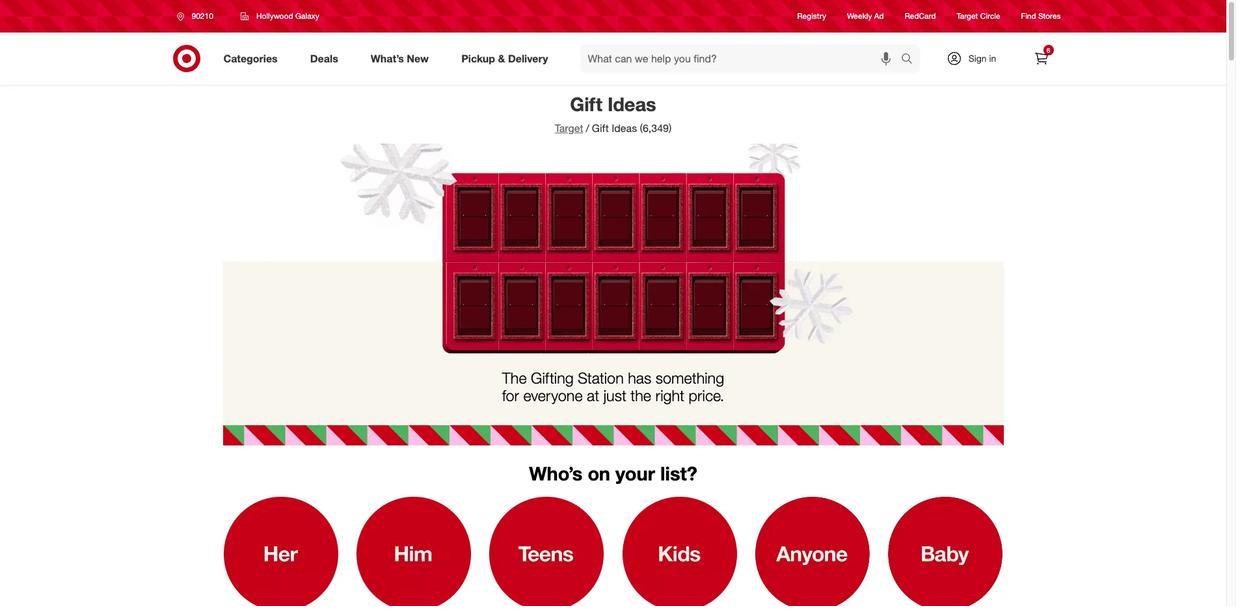 Task type: vqa. For each thing, say whether or not it's contained in the screenshot.
bottom Ideas
yes



Task type: locate. For each thing, give the bounding box(es) containing it.
0 vertical spatial ideas
[[608, 92, 657, 116]]

0 vertical spatial gift
[[570, 92, 603, 116]]

find stores link
[[1022, 11, 1061, 22]]

6 link
[[1027, 44, 1056, 73]]

everyone
[[524, 387, 583, 405]]

target link
[[555, 122, 584, 135]]

registry
[[798, 11, 827, 21]]

search
[[895, 53, 927, 66]]

galaxy
[[295, 11, 319, 21]]

right
[[656, 387, 685, 405]]

ad
[[875, 11, 884, 21]]

1 vertical spatial ideas
[[612, 122, 637, 135]]

gift
[[570, 92, 603, 116], [592, 122, 609, 135]]

deals link
[[299, 44, 355, 73]]

target left /
[[555, 122, 584, 135]]

list?
[[661, 462, 698, 486]]

0 horizontal spatial target
[[555, 122, 584, 135]]

redcard
[[905, 11, 936, 21]]

find
[[1022, 11, 1037, 21]]

1 horizontal spatial target
[[957, 11, 979, 21]]

new
[[407, 52, 429, 65]]

the
[[631, 387, 652, 405]]

ideas up (6,349)
[[608, 92, 657, 116]]

/
[[586, 122, 590, 135]]

categories link
[[213, 44, 294, 73]]

target
[[957, 11, 979, 21], [555, 122, 584, 135]]

target circle
[[957, 11, 1001, 21]]

ideas
[[608, 92, 657, 116], [612, 122, 637, 135]]

target left the circle
[[957, 11, 979, 21]]

1 vertical spatial target
[[555, 122, 584, 135]]

on
[[588, 462, 611, 486]]

what's
[[371, 52, 404, 65]]

registry link
[[798, 11, 827, 22]]

What can we help you find? suggestions appear below search field
[[580, 44, 904, 73]]

90210
[[192, 11, 213, 21]]

categories
[[224, 52, 278, 65]]

something
[[656, 369, 725, 388]]

gift right /
[[592, 122, 609, 135]]

weekly ad
[[847, 11, 884, 21]]

your
[[616, 462, 656, 486]]

0 vertical spatial target
[[957, 11, 979, 21]]

(6,349)
[[640, 122, 672, 135]]

gift up /
[[570, 92, 603, 116]]

ideas left (6,349)
[[612, 122, 637, 135]]

sign
[[969, 53, 987, 64]]

1 vertical spatial gift
[[592, 122, 609, 135]]

gifting
[[531, 369, 574, 388]]



Task type: describe. For each thing, give the bounding box(es) containing it.
price.
[[689, 387, 725, 405]]

for
[[502, 387, 519, 405]]

the
[[502, 369, 527, 388]]

sign in
[[969, 53, 997, 64]]

weekly ad link
[[847, 11, 884, 22]]

the gifting station has something for everyone at just the right price.
[[502, 369, 725, 405]]

redcard link
[[905, 11, 936, 22]]

just
[[604, 387, 627, 405]]

circle
[[981, 11, 1001, 21]]

who's
[[529, 462, 583, 486]]

find stores
[[1022, 11, 1061, 21]]

hollywood galaxy button
[[232, 5, 328, 28]]

what's new
[[371, 52, 429, 65]]

deals
[[310, 52, 338, 65]]

weekly
[[847, 11, 873, 21]]

has
[[628, 369, 652, 388]]

pickup
[[462, 52, 495, 65]]

pickup & delivery link
[[451, 44, 565, 73]]

hollywood
[[256, 11, 293, 21]]

sign in link
[[936, 44, 1017, 73]]

target circle link
[[957, 11, 1001, 22]]

target inside gift ideas target / gift ideas (6,349)
[[555, 122, 584, 135]]

search button
[[895, 44, 927, 76]]

gift ideas target / gift ideas (6,349)
[[555, 92, 672, 135]]

delivery
[[508, 52, 548, 65]]

stores
[[1039, 11, 1061, 21]]

6
[[1047, 46, 1051, 54]]

station
[[578, 369, 624, 388]]

pickup & delivery
[[462, 52, 548, 65]]

in
[[990, 53, 997, 64]]

&
[[498, 52, 505, 65]]

at
[[587, 387, 600, 405]]

90210 button
[[168, 5, 227, 28]]

hollywood galaxy
[[256, 11, 319, 21]]

what's new link
[[360, 44, 445, 73]]

who's on your list?
[[529, 462, 698, 486]]



